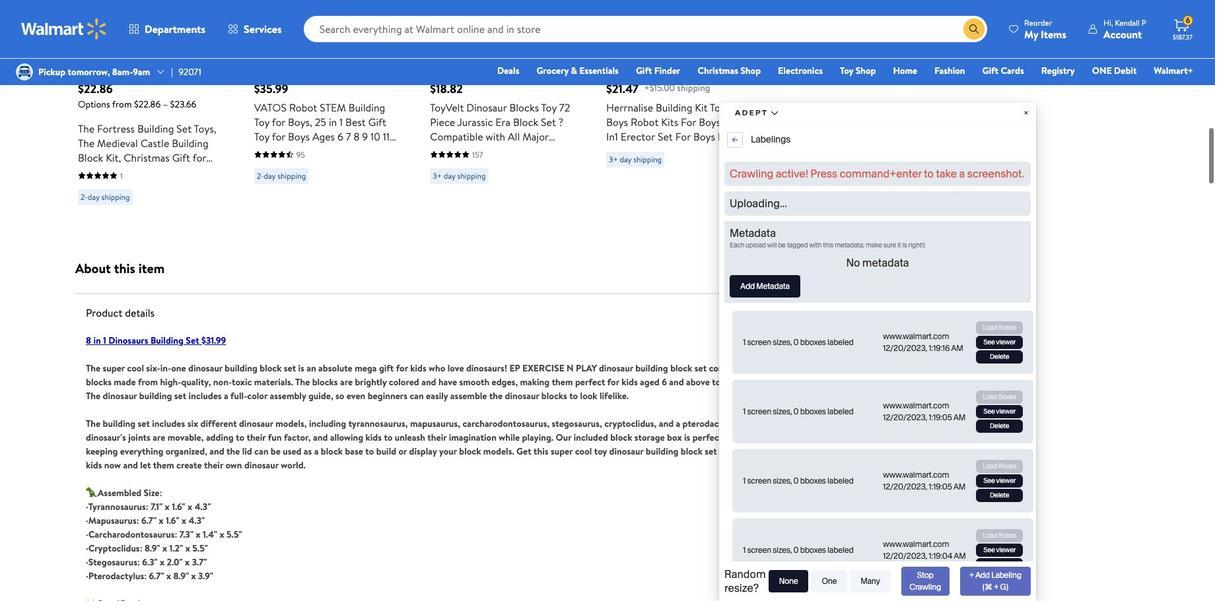 Task type: describe. For each thing, give the bounding box(es) containing it.
the super cool six-in-one dinosaur building block set is an absolute mega gift for kids who love dinosaurs! ep exercise n play dinosaur building block set consists of 539 blocks made from high-quality, non-toxic materials. the blocks are brightly colored and have smooth edges, making them perfect for kids aged 6 and above to play with. the dinosaur building set includes a full-color assembly guide, so even beginners can easily assemble the dinosaur blocks to look lifelike.
[[86, 362, 769, 403]]

gift cards link
[[977, 63, 1031, 78]]

7.1"
[[151, 501, 163, 514]]

2 vertical spatial a
[[314, 445, 319, 458]]

to up lid
[[236, 431, 245, 444]]

1 inside the $35.99 vatos robot stem building toy for boys, 25 in 1 best gift toy for boys ages 6 7 8 9 10 11 12
[[340, 115, 343, 129]]

1 horizontal spatial christmas
[[698, 64, 739, 77]]

block down imagination
[[459, 445, 481, 458]]

to left look
[[570, 390, 578, 403]]

and left 'above' in the right of the page
[[669, 376, 684, 389]]

including
[[309, 417, 346, 430]]

Search search field
[[304, 16, 988, 42]]

cool inside the building set includes six different dinosaur models, including tyrannosaurus, mapusaurus, carcharodontosaurus, stegosaurus, cryptoclidus, and a pterodactyl.each dinosaur's joints are movable, adding to their fun factor, and allowing kids to unleash their imagination while playing. our included block storage box is perfect for keeping everything organized, and the lid can be used as a block base to build or display your block models. get this super cool toy dinosaur building block set for your kids now and let them create their own dinosaur world.
[[575, 445, 592, 458]]

add button for $18.82
[[430, 29, 481, 56]]

to right "base"
[[366, 445, 374, 458]]

them inside the super cool six-in-one dinosaur building block set is an absolute mega gift for kids who love dinosaurs! ep exercise n play dinosaur building block set consists of 539 blocks made from high-quality, non-toxic materials. the blocks are brightly colored and have smooth edges, making them perfect for kids aged 6 and above to play with. the dinosaur building set includes a full-color assembly guide, so even beginners can easily assemble the dinosaur blocks to look lifelike.
[[552, 376, 573, 389]]

kids left the "aged" at right bottom
[[622, 376, 638, 389]]

vatos robot stem building toy for boys, 25 in 1 best gift toy for boys ages 6 7 8 9 10 11 12 image
[[254, 0, 377, 45]]

539
[[754, 362, 769, 375]]

1 horizontal spatial toys
[[607, 158, 627, 173]]

add for $18.82
[[452, 35, 470, 50]]

with
[[486, 129, 506, 144]]

blocks inside $21.47 +$15.00 shipping herrnalise building kit toys for boys robot kits for boys 6-12, 8 in1 erector set for boys diy engineering building blocks toys gifts for 5 6 7 8 9 years old boy toy for child
[[703, 144, 733, 158]]

0 horizontal spatial 5.5"
[[192, 542, 208, 555]]

registry
[[1042, 64, 1076, 77]]

details
[[125, 306, 155, 320]]

kit,
[[106, 150, 121, 165]]

0 vertical spatial dinosaur
[[467, 100, 507, 115]]

boys inside $18.82 toyvelt dinosaur blocks toy 72 piece jurassic era block set ? compatible with all major brands entertaining and educational children?s dinosaur toys ? for boys & girls ages 3 -12 years old
[[476, 173, 498, 187]]

options inside $22.86 options from $22.86 – $23.66
[[78, 97, 110, 111]]

of
[[744, 362, 752, 375]]

while
[[499, 431, 520, 444]]

walmart+ link
[[1149, 63, 1200, 78]]

$35.99
[[254, 80, 288, 97]]

boys inside the fortress building set toys, the medieval castle building block kit, christmas gift for boys girls kids ages 6  (589 pieces)
[[78, 165, 100, 179]]

set up the joints
[[138, 417, 150, 430]]

blocks inside $18.82 toyvelt dinosaur blocks toy 72 piece jurassic era block set ? compatible with all major brands entertaining and educational children?s dinosaur toys ? for boys & girls ages 3 -12 years old
[[510, 100, 539, 115]]

8 in 1 dinosaurs building set $31.99 link
[[86, 334, 226, 347]]

one debit link
[[1087, 63, 1143, 78]]

and down including
[[313, 431, 328, 444]]

building up (589
[[172, 136, 209, 150]]

let
[[140, 459, 151, 472]]

items
[[1041, 27, 1067, 41]]

0 horizontal spatial blocks
[[86, 376, 112, 389]]

brightly
[[355, 376, 387, 389]]

shipping inside $21.47 +$15.00 shipping herrnalise building kit toys for boys robot kits for boys 6-12, 8 in1 erector set for boys diy engineering building blocks toys gifts for 5 6 7 8 9 years old boy toy for child
[[677, 81, 711, 95]]

kids left who
[[410, 362, 427, 375]]

box
[[667, 431, 682, 444]]

cards
[[1001, 64, 1025, 77]]

be
[[271, 445, 281, 458]]

all
[[508, 129, 520, 144]]

medieval
[[97, 136, 138, 150]]

block for $18.82
[[513, 115, 539, 129]]

toy shop link
[[835, 63, 882, 78]]

1 vertical spatial 1
[[120, 170, 123, 181]]

aged
[[640, 376, 660, 389]]

kendall
[[1116, 17, 1140, 28]]

add button for vatos robot stem building toy for boys, 25 in 1 best gift toy for boys ages 6 7 8 9 10 11 12
[[254, 29, 305, 56]]

world.
[[281, 459, 306, 472]]

and inside $18.82 toyvelt dinosaur blocks toy 72 piece jurassic era block set ? compatible with all major brands entertaining and educational children?s dinosaur toys ? for boys & girls ages 3 -12 years old
[[523, 144, 539, 158]]

and down who
[[422, 376, 436, 389]]

0 horizontal spatial 8.9"
[[145, 542, 160, 555]]

different
[[201, 417, 237, 430]]

shipping up boy
[[634, 154, 662, 165]]

herrnalise
[[607, 100, 654, 115]]

block down 'box'
[[681, 445, 703, 458]]

building up the "aged" at right bottom
[[636, 362, 669, 375]]

home link
[[888, 63, 924, 78]]

6 inside $21.47 +$15.00 shipping herrnalise building kit toys for boys robot kits for boys 6-12, 8 in1 erector set for boys diy engineering building blocks toys gifts for 5 6 7 8 9 years old boy toy for child
[[680, 158, 686, 173]]

1 vertical spatial ?
[[453, 173, 458, 187]]

and down adding
[[210, 445, 224, 458]]

gift finder
[[636, 64, 681, 77]]

models.
[[484, 445, 515, 458]]

$21.47 +$15.00 shipping herrnalise building kit toys for boys robot kits for boys 6-12, 8 in1 erector set for boys diy engineering building blocks toys gifts for 5 6 7 8 9 years old boy toy for child
[[607, 80, 754, 187]]

0 vertical spatial 3+ day shipping
[[609, 154, 662, 165]]

building up "toxic"
[[225, 362, 258, 375]]

0 vertical spatial this
[[114, 259, 135, 277]]

shop for toy shop
[[856, 64, 876, 77]]

departments button
[[118, 13, 217, 45]]

set inside the fortress building set toys, the medieval castle building block kit, christmas gift for boys girls kids ages 6  (589 pieces)
[[177, 121, 192, 136]]

boys up engineering
[[607, 115, 628, 129]]

0 vertical spatial 3+
[[609, 154, 618, 165]]

1 vertical spatial 8.9"
[[173, 570, 189, 583]]

dinosaur down the "making"
[[505, 390, 540, 403]]

our
[[556, 431, 572, 444]]

piece
[[430, 115, 455, 129]]

building up in-
[[151, 334, 184, 347]]

stem
[[320, 100, 346, 115]]

can inside the super cool six-in-one dinosaur building block set is an absolute mega gift for kids who love dinosaurs! ep exercise n play dinosaur building block set consists of 539 blocks made from high-quality, non-toxic materials. the blocks are brightly colored and have smooth edges, making them perfect for kids aged 6 and above to play with. the dinosaur building set includes a full-color assembly guide, so even beginners can easily assemble the dinosaur blocks to look lifelike.
[[410, 390, 424, 403]]

is inside the building set includes six different dinosaur models, including tyrannosaurus, mapusaurus, carcharodontosaurus, stegosaurus, cryptoclidus, and a pterodactyl.each dinosaur's joints are movable, adding to their fun factor, and allowing kids to unleash their imagination while playing. our included block storage box is perfect for keeping everything organized, and the lid can be used as a block base to build or display your block models. get this super cool toy dinosaur building block set for your kids now and let them create their own dinosaur world.
[[685, 431, 691, 444]]

materials.
[[254, 376, 293, 389]]

gifts
[[629, 158, 651, 173]]

-
[[430, 187, 434, 202]]

8 right 12,
[[748, 115, 754, 129]]

·mapusaurus:
[[86, 514, 139, 528]]

this inside the building set includes six different dinosaur models, including tyrannosaurus, mapusaurus, carcharodontosaurus, stegosaurus, cryptoclidus, and a pterodactyl.each dinosaur's joints are movable, adding to their fun factor, and allowing kids to unleash their imagination while playing. our included block storage box is perfect for keeping everything organized, and the lid can be used as a block base to build or display your block models. get this super cool toy dinosaur building block set for your kids now and let them create their own dinosaur world.
[[534, 445, 549, 458]]

models,
[[276, 417, 307, 430]]

7 inside the $35.99 vatos robot stem building toy for boys, 25 in 1 best gift toy for boys ages 6 7 8 9 10 11 12
[[346, 129, 351, 144]]

product group containing $18.82
[[430, 0, 577, 210]]

electronics
[[778, 64, 823, 77]]

includes inside the building set includes six different dinosaur models, including tyrannosaurus, mapusaurus, carcharodontosaurus, stegosaurus, cryptoclidus, and a pterodactyl.each dinosaur's joints are movable, adding to their fun factor, and allowing kids to unleash their imagination while playing. our included block storage box is perfect for keeping everything organized, and the lid can be used as a block base to build or display your block models. get this super cool toy dinosaur building block set for your kids now and let them create their own dinosaur world.
[[152, 417, 185, 430]]

and up 'box'
[[659, 417, 674, 430]]

consists
[[709, 362, 741, 375]]

is inside the super cool six-in-one dinosaur building block set is an absolute mega gift for kids who love dinosaurs! ep exercise n play dinosaur building block set consists of 539 blocks made from high-quality, non-toxic materials. the blocks are brightly colored and have smooth edges, making them perfect for kids aged 6 and above to play with. the dinosaur building set includes a full-color assembly guide, so even beginners can easily assemble the dinosaur blocks to look lifelike.
[[298, 362, 305, 375]]

1 horizontal spatial blocks
[[312, 376, 338, 389]]

a inside the super cool six-in-one dinosaur building block set is an absolute mega gift for kids who love dinosaurs! ep exercise n play dinosaur building block set consists of 539 blocks made from high-quality, non-toxic materials. the blocks are brightly colored and have smooth edges, making them perfect for kids aged 6 and above to play with. the dinosaur building set includes a full-color assembly guide, so even beginners can easily assemble the dinosaur blocks to look lifelike.
[[224, 390, 228, 403]]

from inside $22.86 options from $22.86 – $23.66
[[112, 97, 132, 111]]

playing.
[[522, 431, 554, 444]]

1 vertical spatial 1.6"
[[166, 514, 179, 528]]

$18.82
[[430, 80, 463, 97]]

size:
[[144, 487, 162, 500]]

get
[[517, 445, 532, 458]]

compatible
[[430, 129, 483, 144]]

·pterodactylus:
[[86, 570, 147, 583]]

years inside $18.82 toyvelt dinosaur blocks toy 72 piece jurassic era block set ? compatible with all major brands entertaining and educational children?s dinosaur toys ? for boys & girls ages 3 -12 years old
[[446, 187, 470, 202]]

toy down $35.99
[[254, 115, 270, 129]]

toy inside $21.47 +$15.00 shipping herrnalise building kit toys for boys robot kits for boys 6-12, 8 in1 erector set for boys diy engineering building blocks toys gifts for 5 6 7 8 9 years old boy toy for child
[[646, 173, 661, 187]]

boys inside the $35.99 vatos robot stem building toy for boys, 25 in 1 best gift toy for boys ages 6 7 8 9 10 11 12
[[288, 129, 310, 144]]

tomorrow,
[[68, 65, 110, 79]]

dinosaur up lifelike.
[[599, 362, 634, 375]]

9 inside the $35.99 vatos robot stem building toy for boys, 25 in 1 best gift toy for boys ages 6 7 8 9 10 11 12
[[362, 129, 368, 144]]

product group containing $35.99
[[254, 0, 401, 210]]

building up dinosaur's
[[103, 417, 136, 430]]

one debit
[[1093, 64, 1137, 77]]

8 inside the $35.99 vatos robot stem building toy for boys, 25 in 1 best gift toy for boys ages 6 7 8 9 10 11 12
[[354, 129, 360, 144]]

set left $31.99 at the left of the page
[[186, 334, 199, 347]]

essentials
[[580, 64, 619, 77]]

shipping down 157 in the left top of the page
[[458, 170, 486, 181]]

6 inside the super cool six-in-one dinosaur building block set is an absolute mega gift for kids who love dinosaurs! ep exercise n play dinosaur building block set consists of 539 blocks made from high-quality, non-toxic materials. the blocks are brightly colored and have smooth edges, making them perfect for kids aged 6 and above to play with. the dinosaur building set includes a full-color assembly guide, so even beginners can easily assemble the dinosaur blocks to look lifelike.
[[662, 376, 667, 389]]

included
[[574, 431, 608, 444]]

1 horizontal spatial 2-
[[257, 170, 264, 181]]

6 inside 6 $187.37
[[1186, 15, 1191, 26]]

dinosaur down made on the left of the page
[[103, 390, 137, 403]]

stegosaurus,
[[552, 417, 603, 430]]

block up materials.
[[260, 362, 282, 375]]

12 inside $18.82 toyvelt dinosaur blocks toy 72 piece jurassic era block set ? compatible with all major brands entertaining and educational children?s dinosaur toys ? for boys & girls ages 3 -12 years old
[[434, 187, 443, 202]]

1 horizontal spatial 5.5"
[[227, 528, 242, 541]]

boys,
[[288, 115, 312, 129]]

boys left 6-
[[699, 115, 721, 129]]

perfect inside the super cool six-in-one dinosaur building block set is an absolute mega gift for kids who love dinosaurs! ep exercise n play dinosaur building block set consists of 539 blocks made from high-quality, non-toxic materials. the blocks are brightly colored and have smooth edges, making them perfect for kids aged 6 and above to play with. the dinosaur building set includes a full-color assembly guide, so even beginners can easily assemble the dinosaur blocks to look lifelike.
[[575, 376, 605, 389]]

toy right electronics link
[[840, 64, 854, 77]]

2 your from the left
[[734, 445, 752, 458]]

kids down tyrannosaurus,
[[366, 431, 382, 444]]

used
[[283, 445, 302, 458]]

toys,
[[194, 121, 216, 136]]

8 in 1 dinosaurs building set $31.99
[[86, 334, 226, 347]]

🦖assembled
[[86, 487, 142, 500]]

toy down vatos
[[254, 129, 270, 144]]

building down 'box'
[[646, 445, 679, 458]]

$35.99 vatos robot stem building toy for boys, 25 in 1 best gift toy for boys ages 6 7 8 9 10 11 12
[[254, 80, 390, 158]]

8 down product
[[86, 334, 91, 347]]

1 horizontal spatial ?
[[559, 115, 564, 129]]

for up diy
[[733, 100, 748, 115]]

walmart+
[[1155, 64, 1194, 77]]

set up materials.
[[284, 362, 296, 375]]

building down high-
[[139, 390, 172, 403]]

6 inside the $35.99 vatos robot stem building toy for boys, 25 in 1 best gift toy for boys ages 6 7 8 9 10 11 12
[[338, 129, 343, 144]]

to up the build
[[384, 431, 393, 444]]

2 vertical spatial 1
[[103, 334, 106, 347]]

|
[[171, 65, 173, 79]]

kids down keeping
[[86, 459, 102, 472]]

the fortress building set toys, the medieval castle building block kit, christmas gift for boys girls kids ages 6  (589 pieces)
[[78, 121, 216, 194]]

92071
[[178, 65, 202, 79]]

9am
[[133, 65, 150, 79]]

fashion link
[[929, 63, 972, 78]]

building up "child"
[[664, 144, 700, 158]]

girls inside $18.82 toyvelt dinosaur blocks toy 72 piece jurassic era block set ? compatible with all major brands entertaining and educational children?s dinosaur toys ? for boys & girls ages 3 -12 years old
[[510, 173, 531, 187]]

made
[[114, 376, 136, 389]]

+3 options
[[133, 62, 170, 73]]

–
[[163, 97, 168, 111]]

gift cards
[[983, 64, 1025, 77]]

0 horizontal spatial 2-day shipping
[[81, 191, 130, 203]]

$21.47
[[607, 80, 639, 97]]

christmas inside the fortress building set toys, the medieval castle building block kit, christmas gift for boys girls kids ages 6  (589 pieces)
[[124, 150, 170, 165]]

for right kits
[[681, 115, 697, 129]]

1 horizontal spatial 2-day shipping
[[257, 170, 306, 181]]

adding
[[206, 431, 234, 444]]

one
[[1093, 64, 1113, 77]]

set up 'above' in the right of the page
[[695, 362, 707, 375]]

to left play
[[712, 376, 721, 389]]

1 vertical spatial $22.86
[[134, 97, 161, 111]]

0 vertical spatial options
[[89, 35, 126, 50]]

search icon image
[[969, 24, 980, 34]]

block down cryptoclidus, on the bottom of page
[[611, 431, 633, 444]]

display
[[409, 445, 437, 458]]

0 horizontal spatial 2-
[[81, 191, 88, 203]]

1 vertical spatial 6.7"
[[149, 570, 164, 583]]

kids
[[126, 165, 145, 179]]

for inside $18.82 toyvelt dinosaur blocks toy 72 piece jurassic era block set ? compatible with all major brands entertaining and educational children?s dinosaur toys ? for boys & girls ages 3 -12 years old
[[460, 173, 474, 187]]

mapusaurus,
[[410, 417, 461, 430]]

0 horizontal spatial their
[[204, 459, 223, 472]]

keeping
[[86, 445, 118, 458]]

Walmart Site-Wide search field
[[304, 16, 988, 42]]

1 vertical spatial 4.3"
[[189, 514, 205, 528]]

set down high-
[[174, 390, 186, 403]]

building down +$15.00
[[656, 100, 693, 115]]

about
[[75, 259, 111, 277]]

3 add button from the left
[[607, 29, 657, 56]]

0 vertical spatial 1.6"
[[172, 501, 186, 514]]

1 vertical spatial 3+
[[433, 170, 442, 181]]

2 horizontal spatial toys
[[710, 100, 730, 115]]

0 horizontal spatial 3+ day shipping
[[433, 170, 486, 181]]

1 your from the left
[[439, 445, 457, 458]]

for inside $21.47 +$15.00 shipping herrnalise building kit toys for boys robot kits for boys 6-12, 8 in1 erector set for boys diy engineering building blocks toys gifts for 5 6 7 8 9 years old boy toy for child
[[663, 173, 677, 187]]

cryptoclidus,
[[605, 417, 657, 430]]



Task type: locate. For each thing, give the bounding box(es) containing it.
boys
[[607, 115, 628, 129], [699, 115, 721, 129], [288, 129, 310, 144], [694, 129, 716, 144], [78, 165, 100, 179], [476, 173, 498, 187]]

0 vertical spatial 7
[[346, 129, 351, 144]]

product group containing $22.86
[[78, 0, 225, 210]]

the inside the building set includes six different dinosaur models, including tyrannosaurus, mapusaurus, carcharodontosaurus, stegosaurus, cryptoclidus, and a pterodactyl.each dinosaur's joints are movable, adding to their fun factor, and allowing kids to unleash their imagination while playing. our included block storage box is perfect for keeping everything organized, and the lid can be used as a block base to build or display your block models. get this super cool toy dinosaur building block set for your kids now and let them create their own dinosaur world.
[[86, 417, 101, 430]]

set inside $21.47 +$15.00 shipping herrnalise building kit toys for boys robot kits for boys 6-12, 8 in1 erector set for boys diy engineering building blocks toys gifts for 5 6 7 8 9 years old boy toy for child
[[658, 129, 673, 144]]

ages left 3
[[534, 173, 556, 187]]

includes down "quality,"
[[189, 390, 222, 403]]

in right 25
[[329, 115, 337, 129]]

gift left cards
[[983, 64, 999, 77]]

includes inside the super cool six-in-one dinosaur building block set is an absolute mega gift for kids who love dinosaurs! ep exercise n play dinosaur building block set consists of 539 blocks made from high-quality, non-toxic materials. the blocks are brightly colored and have smooth edges, making them perfect for kids aged 6 and above to play with. the dinosaur building set includes a full-color assembly guide, so even beginners can easily assemble the dinosaur blocks to look lifelike.
[[189, 390, 222, 403]]

1 vertical spatial this
[[534, 445, 549, 458]]

1 horizontal spatial perfect
[[693, 431, 723, 444]]

dinosaur up fun
[[239, 417, 273, 430]]

robot left kits
[[631, 115, 659, 129]]

building
[[225, 362, 258, 375], [636, 362, 669, 375], [139, 390, 172, 403], [103, 417, 136, 430], [646, 445, 679, 458]]

0 vertical spatial 1
[[340, 115, 343, 129]]

0 vertical spatial are
[[340, 376, 353, 389]]

home
[[894, 64, 918, 77]]

build
[[376, 445, 397, 458]]

add up gift finder
[[628, 35, 647, 50]]

0 horizontal spatial your
[[439, 445, 457, 458]]

from
[[112, 97, 132, 111], [138, 376, 158, 389]]

for left the 5
[[654, 158, 669, 173]]

set right the erector
[[658, 129, 673, 144]]

3+ up - at top left
[[433, 170, 442, 181]]

2 add from the left
[[452, 35, 470, 50]]

toy
[[594, 445, 607, 458]]

vatos
[[254, 100, 287, 115]]

7 right the 5
[[689, 158, 694, 173]]

product group containing $21.47
[[607, 0, 754, 210]]

add to cart image
[[259, 35, 275, 51], [436, 35, 452, 51], [612, 35, 628, 51]]

hi, kendall p account
[[1104, 17, 1147, 41]]

block inside $18.82 toyvelt dinosaur blocks toy 72 piece jurassic era block set ? compatible with all major brands entertaining and educational children?s dinosaur toys ? for boys & girls ages 3 -12 years old
[[513, 115, 539, 129]]

& inside "link"
[[571, 64, 578, 77]]

2 product group from the left
[[254, 0, 401, 210]]

0 horizontal spatial this
[[114, 259, 135, 277]]

options down pickup tomorrow, 8am-9am
[[78, 97, 110, 111]]

25
[[315, 115, 326, 129]]

grocery & essentials
[[537, 64, 619, 77]]

7 left 10
[[346, 129, 351, 144]]

block left kit,
[[78, 150, 103, 165]]

1 add button from the left
[[254, 29, 305, 56]]

from up fortress
[[112, 97, 132, 111]]

herrnalise building kit toys for boys robot kits for boys 6-12, 8 in1 erector set for boys diy engineering building blocks toys gifts for 5 6 7 8 9 years old boy toy for child image
[[607, 0, 729, 45]]

quality,
[[181, 376, 211, 389]]

fortress
[[97, 121, 135, 136]]

0 horizontal spatial can
[[254, 445, 269, 458]]

above
[[686, 376, 710, 389]]

block up 'above' in the right of the page
[[671, 362, 693, 375]]

perfect down pterodactyl.each
[[693, 431, 723, 444]]

0 horizontal spatial ages
[[147, 165, 170, 179]]

children?s
[[486, 158, 534, 173]]

0 horizontal spatial &
[[501, 173, 508, 187]]

1 add from the left
[[275, 35, 294, 50]]

dinosaur right toy
[[610, 445, 644, 458]]

exercise
[[523, 362, 565, 375]]

the inside the super cool six-in-one dinosaur building block set is an absolute mega gift for kids who love dinosaurs! ep exercise n play dinosaur building block set consists of 539 blocks made from high-quality, non-toxic materials. the blocks are brightly colored and have smooth edges, making them perfect for kids aged 6 and above to play with. the dinosaur building set includes a full-color assembly guide, so even beginners can easily assemble the dinosaur blocks to look lifelike.
[[490, 390, 503, 403]]

toys right 'kit'
[[710, 100, 730, 115]]

9
[[362, 129, 368, 144], [705, 158, 711, 173]]

1 vertical spatial dinosaur
[[537, 158, 577, 173]]

cool up made on the left of the page
[[127, 362, 144, 375]]

toys inside $18.82 toyvelt dinosaur blocks toy 72 piece jurassic era block set ? compatible with all major brands entertaining and educational children?s dinosaur toys ? for boys & girls ages 3 -12 years old
[[430, 173, 450, 187]]

set inside $18.82 toyvelt dinosaur blocks toy 72 piece jurassic era block set ? compatible with all major brands entertaining and educational children?s dinosaur toys ? for boys & girls ages 3 -12 years old
[[541, 115, 556, 129]]

2 add button from the left
[[430, 29, 481, 56]]

0 vertical spatial in
[[329, 115, 337, 129]]

old inside $18.82 toyvelt dinosaur blocks toy 72 piece jurassic era block set ? compatible with all major brands entertaining and educational children?s dinosaur toys ? for boys & girls ages 3 -12 years old
[[472, 187, 489, 202]]

pickup
[[38, 65, 66, 79]]

dinosaur up "quality,"
[[188, 362, 223, 375]]

0 horizontal spatial 1
[[103, 334, 106, 347]]

0 vertical spatial 2-
[[257, 170, 264, 181]]

them
[[552, 376, 573, 389], [153, 459, 174, 472]]

about this item
[[75, 259, 165, 277]]

8 right the 5
[[696, 158, 702, 173]]

8am-
[[112, 65, 133, 79]]

are inside the super cool six-in-one dinosaur building block set is an absolute mega gift for kids who love dinosaurs! ep exercise n play dinosaur building block set consists of 539 blocks made from high-quality, non-toxic materials. the blocks are brightly colored and have smooth edges, making them perfect for kids aged 6 and above to play with. the dinosaur building set includes a full-color assembly guide, so even beginners can easily assemble the dinosaur blocks to look lifelike.
[[340, 376, 353, 389]]

0 horizontal spatial 12
[[254, 144, 263, 158]]

1 horizontal spatial dinosaur
[[537, 158, 577, 173]]

1 vertical spatial them
[[153, 459, 174, 472]]

toyvelt dinosaur blocks toy 72 piece jurassic era block set ? compatible with all major brands entertaining and educational children?s dinosaur toys ? for boys & girls ages 3 -12 years old image
[[430, 0, 553, 45]]

pterodactyl.each
[[683, 417, 751, 430]]

1 horizontal spatial a
[[314, 445, 319, 458]]

everything
[[120, 445, 163, 458]]

1 vertical spatial in
[[93, 334, 101, 347]]

add button up $35.99
[[254, 29, 305, 56]]

0 horizontal spatial from
[[112, 97, 132, 111]]

0 horizontal spatial $22.86
[[78, 80, 113, 97]]

6 left (589
[[172, 165, 178, 179]]

absolute
[[319, 362, 353, 375]]

0 vertical spatial the
[[490, 390, 503, 403]]

gift inside the fortress building set toys, the medieval castle building block kit, christmas gift for boys girls kids ages 6  (589 pieces)
[[172, 150, 190, 165]]

robot left stem
[[289, 100, 317, 115]]

registry link
[[1036, 63, 1081, 78]]

with.
[[742, 376, 762, 389]]

1 horizontal spatial 9
[[705, 158, 711, 173]]

ages inside the fortress building set toys, the medieval castle building block kit, christmas gift for boys girls kids ages 6  (589 pieces)
[[147, 165, 170, 179]]

cool inside the super cool six-in-one dinosaur building block set is an absolute mega gift for kids who love dinosaurs! ep exercise n play dinosaur building block set consists of 539 blocks made from high-quality, non-toxic materials. the blocks are brightly colored and have smooth edges, making them perfect for kids aged 6 and above to play with. the dinosaur building set includes a full-color assembly guide, so even beginners can easily assemble the dinosaur blocks to look lifelike.
[[127, 362, 144, 375]]

2 horizontal spatial add button
[[607, 29, 657, 56]]

brands
[[430, 144, 462, 158]]

for inside the fortress building set toys, the medieval castle building block kit, christmas gift for boys girls kids ages 6  (589 pieces)
[[193, 150, 206, 165]]

toys down brands
[[430, 173, 450, 187]]

0 horizontal spatial 9
[[362, 129, 368, 144]]

are inside the building set includes six different dinosaur models, including tyrannosaurus, mapusaurus, carcharodontosaurus, stegosaurus, cryptoclidus, and a pterodactyl.each dinosaur's joints are movable, adding to their fun factor, and allowing kids to unleash their imagination while playing. our included block storage box is perfect for keeping everything organized, and the lid can be used as a block base to build or display your block models. get this super cool toy dinosaur building block set for your kids now and let them create their own dinosaur world.
[[153, 431, 165, 444]]

1 horizontal spatial is
[[685, 431, 691, 444]]

a up 'box'
[[676, 417, 681, 430]]

12 inside the $35.99 vatos robot stem building toy for boys, 25 in 1 best gift toy for boys ages 6 7 8 9 10 11 12
[[254, 144, 263, 158]]

robot inside the $35.99 vatos robot stem building toy for boys, 25 in 1 best gift toy for boys ages 6 7 8 9 10 11 12
[[289, 100, 317, 115]]

era
[[496, 115, 511, 129]]

2 horizontal spatial their
[[428, 431, 447, 444]]

their up lid
[[247, 431, 266, 444]]

fun
[[268, 431, 282, 444]]

set down pterodactyl.each
[[705, 445, 717, 458]]

their down the mapusaurus,
[[428, 431, 447, 444]]

2 add to cart image from the left
[[436, 35, 452, 51]]

1 product group from the left
[[78, 0, 225, 210]]

0 horizontal spatial 7
[[346, 129, 351, 144]]

boys left diy
[[694, 129, 716, 144]]

1 horizontal spatial this
[[534, 445, 549, 458]]

blocks up all
[[510, 100, 539, 115]]

one
[[171, 362, 186, 375]]

is right 'box'
[[685, 431, 691, 444]]

0 vertical spatial super
[[103, 362, 125, 375]]

6.7" down '7.1"'
[[141, 514, 157, 528]]

0 vertical spatial 8.9"
[[145, 542, 160, 555]]

6 left best on the left of the page
[[338, 129, 343, 144]]

0 vertical spatial them
[[552, 376, 573, 389]]

3+ day shipping down 157 in the left top of the page
[[433, 170, 486, 181]]

options up pickup tomorrow, 8am-9am
[[89, 35, 126, 50]]

gift
[[379, 362, 394, 375]]

2 horizontal spatial blocks
[[542, 390, 567, 403]]

🦖assembled size: ·tyrannosaurus: 7.1" x 1.6" x 4.3" ·mapusaurus: 6.7" x 1.6" x 4.3" ·carcharodontosaurus: 7.3" x 1.4" x 5.5" ·cryptoclidus: 8.9" x 1.2" x 5.5" ·stegosaurus: 6.3" x 2.0" x 3.7" ·pterodactylus: 6.7" x 8.9" x 3.9"
[[86, 487, 242, 583]]

beginners
[[368, 390, 408, 403]]

robot
[[289, 100, 317, 115], [631, 115, 659, 129]]

& inside $18.82 toyvelt dinosaur blocks toy 72 piece jurassic era block set ? compatible with all major brands entertaining and educational children?s dinosaur toys ? for boys & girls ages 3 -12 years old
[[501, 173, 508, 187]]

blocks down the "making"
[[542, 390, 567, 403]]

1 vertical spatial years
[[446, 187, 470, 202]]

0 horizontal spatial add
[[275, 35, 294, 50]]

1 horizontal spatial super
[[551, 445, 573, 458]]

1 vertical spatial 2-
[[81, 191, 88, 203]]

0 horizontal spatial in
[[93, 334, 101, 347]]

girls
[[102, 165, 123, 179], [510, 173, 531, 187]]

storage
[[635, 431, 665, 444]]

product group
[[78, 0, 225, 210], [254, 0, 401, 210], [430, 0, 577, 210], [607, 0, 754, 210]]

1 vertical spatial can
[[254, 445, 269, 458]]

4 product group from the left
[[607, 0, 754, 210]]

is left the an
[[298, 362, 305, 375]]

2 horizontal spatial 1
[[340, 115, 343, 129]]

gift inside the $35.99 vatos robot stem building toy for boys, 25 in 1 best gift toy for boys ages 6 7 8 9 10 11 12
[[369, 115, 387, 129]]

9 inside $21.47 +$15.00 shipping herrnalise building kit toys for boys robot kits for boys 6-12, 8 in1 erector set for boys diy engineering building blocks toys gifts for 5 6 7 8 9 years old boy toy for child
[[705, 158, 711, 173]]

ages inside the $35.99 vatos robot stem building toy for boys, 25 in 1 best gift toy for boys ages 6 7 8 9 10 11 12
[[312, 129, 335, 144]]

1 add to cart image from the left
[[259, 35, 275, 51]]

departments
[[145, 22, 206, 36]]

for
[[733, 100, 748, 115], [681, 115, 697, 129], [676, 129, 691, 144], [654, 158, 669, 173]]

super inside the building set includes six different dinosaur models, including tyrannosaurus, mapusaurus, carcharodontosaurus, stegosaurus, cryptoclidus, and a pterodactyl.each dinosaur's joints are movable, adding to their fun factor, and allowing kids to unleash their imagination while playing. our included block storage box is perfect for keeping everything organized, and the lid can be used as a block base to build or display your block models. get this super cool toy dinosaur building block set for your kids now and let them create their own dinosaur world.
[[551, 445, 573, 458]]

walmart image
[[21, 19, 107, 40]]

1 vertical spatial super
[[551, 445, 573, 458]]

add for vatos robot stem building toy for boys, 25 in 1 best gift toy for boys ages 6 7 8 9 10 11 12
[[275, 35, 294, 50]]

and right all
[[523, 144, 539, 158]]

and left let
[[123, 459, 138, 472]]

0 vertical spatial 12
[[254, 144, 263, 158]]

1 horizontal spatial includes
[[189, 390, 222, 403]]

set left 72
[[541, 115, 556, 129]]

shop left home
[[856, 64, 876, 77]]

8.9"
[[145, 542, 160, 555], [173, 570, 189, 583]]

toy
[[840, 64, 854, 77], [542, 100, 557, 115], [254, 115, 270, 129], [254, 129, 270, 144], [646, 173, 661, 187]]

1 vertical spatial includes
[[152, 417, 185, 430]]

1.6" right '7.1"'
[[172, 501, 186, 514]]

them right let
[[153, 459, 174, 472]]

1 horizontal spatial 12
[[434, 187, 443, 202]]

1 horizontal spatial in
[[329, 115, 337, 129]]

& right grocery
[[571, 64, 578, 77]]

3
[[559, 173, 565, 187]]

lifelike.
[[600, 390, 629, 403]]

? right - at top left
[[453, 173, 458, 187]]

1 horizontal spatial can
[[410, 390, 424, 403]]

1 vertical spatial blocks
[[703, 144, 733, 158]]

8 left 10
[[354, 129, 360, 144]]

add
[[275, 35, 294, 50], [452, 35, 470, 50], [628, 35, 647, 50]]

are
[[340, 376, 353, 389], [153, 431, 165, 444]]

dinosaur
[[188, 362, 223, 375], [599, 362, 634, 375], [103, 390, 137, 403], [505, 390, 540, 403], [239, 417, 273, 430], [610, 445, 644, 458], [244, 459, 279, 472]]

1 horizontal spatial 3+ day shipping
[[609, 154, 662, 165]]

imagination
[[449, 431, 497, 444]]

3+ down in1
[[609, 154, 618, 165]]

0 horizontal spatial blocks
[[510, 100, 539, 115]]

ages inside $18.82 toyvelt dinosaur blocks toy 72 piece jurassic era block set ? compatible with all major brands entertaining and educational children?s dinosaur toys ? for boys & girls ages 3 -12 years old
[[534, 173, 556, 187]]

best
[[346, 115, 366, 129]]

castle
[[141, 136, 169, 150]]

8.9" up 6.3"
[[145, 542, 160, 555]]

0 vertical spatial cool
[[127, 362, 144, 375]]

1 horizontal spatial 7
[[689, 158, 694, 173]]

0 horizontal spatial cool
[[127, 362, 144, 375]]

old inside $21.47 +$15.00 shipping herrnalise building kit toys for boys robot kits for boys 6-12, 8 in1 erector set for boys diy engineering building blocks toys gifts for 5 6 7 8 9 years old boy toy for child
[[607, 173, 623, 187]]

0 vertical spatial blocks
[[510, 100, 539, 115]]

1 horizontal spatial 8.9"
[[173, 570, 189, 583]]

add to cart image up $35.99
[[259, 35, 275, 51]]

block for the
[[78, 150, 103, 165]]

6 inside the fortress building set toys, the medieval castle building block kit, christmas gift for boys girls kids ages 6  (589 pieces)
[[172, 165, 178, 179]]

1 vertical spatial a
[[676, 417, 681, 430]]

blocks down 6-
[[703, 144, 733, 158]]

6 up $187.37
[[1186, 15, 1191, 26]]

0 vertical spatial 4.3"
[[195, 501, 211, 514]]

the down edges,
[[490, 390, 503, 403]]

3 product group from the left
[[430, 0, 577, 210]]

 image
[[16, 63, 33, 81]]

0 vertical spatial christmas
[[698, 64, 739, 77]]

the up own
[[227, 445, 240, 458]]

0 horizontal spatial perfect
[[575, 376, 605, 389]]

1 horizontal spatial them
[[552, 376, 573, 389]]

product details image
[[754, 310, 770, 326]]

shop left electronics
[[741, 64, 761, 77]]

block inside the fortress building set toys, the medieval castle building block kit, christmas gift for boys girls kids ages 6  (589 pieces)
[[78, 150, 103, 165]]

super up made on the left of the page
[[103, 362, 125, 375]]

3.9"
[[198, 570, 213, 583]]

entertaining
[[464, 144, 520, 158]]

95
[[296, 149, 305, 160]]

ep
[[510, 362, 520, 375]]

shop for christmas shop
[[741, 64, 761, 77]]

$31.99
[[202, 334, 226, 347]]

1 shop from the left
[[741, 64, 761, 77]]

look
[[581, 390, 598, 403]]

2-day shipping down kids
[[81, 191, 130, 203]]

0 vertical spatial $22.86
[[78, 80, 113, 97]]

3+ day shipping up boy
[[609, 154, 662, 165]]

1 horizontal spatial their
[[247, 431, 266, 444]]

12,
[[733, 115, 745, 129]]

now
[[104, 459, 121, 472]]

super inside the super cool six-in-one dinosaur building block set is an absolute mega gift for kids who love dinosaurs! ep exercise n play dinosaur building block set consists of 539 blocks made from high-quality, non-toxic materials. the blocks are brightly colored and have smooth edges, making them perfect for kids aged 6 and above to play with. the dinosaur building set includes a full-color assembly guide, so even beginners can easily assemble the dinosaur blocks to look lifelike.
[[103, 362, 125, 375]]

0 horizontal spatial the
[[227, 445, 240, 458]]

in-
[[160, 362, 171, 375]]

carcharodontosaurus,
[[463, 417, 550, 430]]

0 vertical spatial 6.7"
[[141, 514, 157, 528]]

0 horizontal spatial ?
[[453, 173, 458, 187]]

christmas shop link
[[692, 63, 767, 78]]

gift
[[636, 64, 652, 77], [983, 64, 999, 77], [369, 115, 387, 129], [172, 150, 190, 165]]

shipping down kids
[[101, 191, 130, 203]]

add to cart image for $18.82
[[436, 35, 452, 51]]

1 horizontal spatial shop
[[856, 64, 876, 77]]

1 horizontal spatial block
[[513, 115, 539, 129]]

robot inside $21.47 +$15.00 shipping herrnalise building kit toys for boys robot kits for boys 6-12, 8 in1 erector set for boys diy engineering building blocks toys gifts for 5 6 7 8 9 years old boy toy for child
[[631, 115, 659, 129]]

add up $35.99
[[275, 35, 294, 50]]

add up $18.82
[[452, 35, 470, 50]]

shipping down 95
[[278, 170, 306, 181]]

them inside the building set includes six different dinosaur models, including tyrannosaurus, mapusaurus, carcharodontosaurus, stegosaurus, cryptoclidus, and a pterodactyl.each dinosaur's joints are movable, adding to their fun factor, and allowing kids to unleash their imagination while playing. our included block storage box is perfect for keeping everything organized, and the lid can be used as a block base to build or display your block models. get this super cool toy dinosaur building block set for your kids now and let them create their own dinosaur world.
[[153, 459, 174, 472]]

1 vertical spatial christmas
[[124, 150, 170, 165]]

for up the 5
[[676, 129, 691, 144]]

12 down educational
[[434, 187, 443, 202]]

0 horizontal spatial add to cart image
[[259, 35, 275, 51]]

3 add from the left
[[628, 35, 647, 50]]

8
[[748, 115, 754, 129], [354, 129, 360, 144], [696, 158, 702, 173], [86, 334, 91, 347]]

finder
[[655, 64, 681, 77]]

boys up 95
[[288, 129, 310, 144]]

years right - at top left
[[446, 187, 470, 202]]

can inside the building set includes six different dinosaur models, including tyrannosaurus, mapusaurus, carcharodontosaurus, stegosaurus, cryptoclidus, and a pterodactyl.each dinosaur's joints are movable, adding to their fun factor, and allowing kids to unleash their imagination while playing. our included block storage box is perfect for keeping everything organized, and the lid can be used as a block base to build or display your block models. get this super cool toy dinosaur building block set for your kids now and let them create their own dinosaur world.
[[254, 445, 269, 458]]

engineering
[[607, 144, 661, 158]]

years inside $21.47 +$15.00 shipping herrnalise building kit toys for boys robot kits for boys 6-12, 8 in1 erector set for boys diy engineering building blocks toys gifts for 5 6 7 8 9 years old boy toy for child
[[713, 158, 737, 173]]

add to cart image for vatos robot stem building toy for boys, 25 in 1 best gift toy for boys ages 6 7 8 9 10 11 12
[[259, 35, 275, 51]]

years down diy
[[713, 158, 737, 173]]

1 horizontal spatial your
[[734, 445, 752, 458]]

in inside the $35.99 vatos robot stem building toy for boys, 25 in 1 best gift toy for boys ages 6 7 8 9 10 11 12
[[329, 115, 337, 129]]

the fortress building set toys, the medieval castle building block kit, christmas gift for boys girls kids ages 6  (589 pieces) image
[[78, 0, 201, 45]]

building inside the $35.99 vatos robot stem building toy for boys, 25 in 1 best gift toy for boys ages 6 7 8 9 10 11 12
[[349, 100, 385, 115]]

toy inside $18.82 toyvelt dinosaur blocks toy 72 piece jurassic era block set ? compatible with all major brands entertaining and educational children?s dinosaur toys ? for boys & girls ages 3 -12 years old
[[542, 100, 557, 115]]

$22.86 left the –
[[134, 97, 161, 111]]

0 horizontal spatial them
[[153, 459, 174, 472]]

in1
[[607, 129, 618, 144]]

? right major
[[559, 115, 564, 129]]

block right era at the top of page
[[513, 115, 539, 129]]

0 vertical spatial 9
[[362, 129, 368, 144]]

add to cart image up essentials
[[612, 35, 628, 51]]

add button up $18.82
[[430, 29, 481, 56]]

from inside the super cool six-in-one dinosaur building block set is an absolute mega gift for kids who love dinosaurs! ep exercise n play dinosaur building block set consists of 539 blocks made from high-quality, non-toxic materials. the blocks are brightly colored and have smooth edges, making them perfect for kids aged 6 and above to play with. the dinosaur building set includes a full-color assembly guide, so even beginners can easily assemble the dinosaur blocks to look lifelike.
[[138, 376, 158, 389]]

gift up +$15.00
[[636, 64, 652, 77]]

1 vertical spatial 9
[[705, 158, 711, 173]]

0 horizontal spatial old
[[472, 187, 489, 202]]

building down the –
[[137, 121, 174, 136]]

erector
[[621, 129, 656, 144]]

12 left 95
[[254, 144, 263, 158]]

christmas up 'kit'
[[698, 64, 739, 77]]

super down our
[[551, 445, 573, 458]]

the inside the building set includes six different dinosaur models, including tyrannosaurus, mapusaurus, carcharodontosaurus, stegosaurus, cryptoclidus, and a pterodactyl.each dinosaur's joints are movable, adding to their fun factor, and allowing kids to unleash their imagination while playing. our included block storage box is perfect for keeping everything organized, and the lid can be used as a block base to build or display your block models. get this super cool toy dinosaur building block set for your kids now and let them create their own dinosaur world.
[[227, 445, 240, 458]]

christmas right kit,
[[124, 150, 170, 165]]

7 inside $21.47 +$15.00 shipping herrnalise building kit toys for boys robot kits for boys 6-12, 8 in1 erector set for boys diy engineering building blocks toys gifts for 5 6 7 8 9 years old boy toy for child
[[689, 158, 694, 173]]

2 horizontal spatial a
[[676, 417, 681, 430]]

5.5"
[[227, 528, 242, 541], [192, 542, 208, 555]]

3.7"
[[192, 556, 207, 569]]

0 vertical spatial 5.5"
[[227, 528, 242, 541]]

2 shop from the left
[[856, 64, 876, 77]]

0 horizontal spatial a
[[224, 390, 228, 403]]

girls inside the fortress building set toys, the medieval castle building block kit, christmas gift for boys girls kids ages 6  (589 pieces)
[[102, 165, 123, 179]]

2-day shipping
[[257, 170, 306, 181], [81, 191, 130, 203]]

reorder my items
[[1025, 17, 1067, 41]]

| 92071
[[171, 65, 202, 79]]

1 horizontal spatial 3+
[[609, 154, 618, 165]]

block down allowing
[[321, 445, 343, 458]]

includes up movable,
[[152, 417, 185, 430]]

from down six- at the left of the page
[[138, 376, 158, 389]]

0 vertical spatial includes
[[189, 390, 222, 403]]

2 horizontal spatial add
[[628, 35, 647, 50]]

set
[[284, 362, 296, 375], [695, 362, 707, 375], [174, 390, 186, 403], [138, 417, 150, 430], [705, 445, 717, 458]]

boys left kit,
[[78, 165, 100, 179]]

perfect inside the building set includes six different dinosaur models, including tyrannosaurus, mapusaurus, carcharodontosaurus, stegosaurus, cryptoclidus, and a pterodactyl.each dinosaur's joints are movable, adding to their fun factor, and allowing kids to unleash their imagination while playing. our included block storage box is perfect for keeping everything organized, and the lid can be used as a block base to build or display your block models. get this super cool toy dinosaur building block set for your kids now and let them create their own dinosaur world.
[[693, 431, 723, 444]]

1 vertical spatial 5.5"
[[192, 542, 208, 555]]

1 horizontal spatial from
[[138, 376, 158, 389]]

1 vertical spatial perfect
[[693, 431, 723, 444]]

·carcharodontosaurus:
[[86, 528, 177, 541]]

?
[[559, 115, 564, 129], [453, 173, 458, 187]]

$22.86 options from $22.86 – $23.66
[[78, 80, 196, 111]]

toyvelt
[[430, 100, 464, 115]]

a right 'as'
[[314, 445, 319, 458]]

shop inside christmas shop link
[[741, 64, 761, 77]]

6-
[[724, 115, 733, 129]]

3 add to cart image from the left
[[612, 35, 628, 51]]

1 vertical spatial is
[[685, 431, 691, 444]]

deals link
[[492, 63, 526, 78]]

dinosaur down be
[[244, 459, 279, 472]]

shop inside toy shop link
[[856, 64, 876, 77]]

12
[[254, 144, 263, 158], [434, 187, 443, 202]]

0 horizontal spatial toys
[[430, 173, 450, 187]]

$22.86
[[78, 80, 113, 97], [134, 97, 161, 111]]

0 horizontal spatial christmas
[[124, 150, 170, 165]]



Task type: vqa. For each thing, say whether or not it's contained in the screenshot.
top $3.00
no



